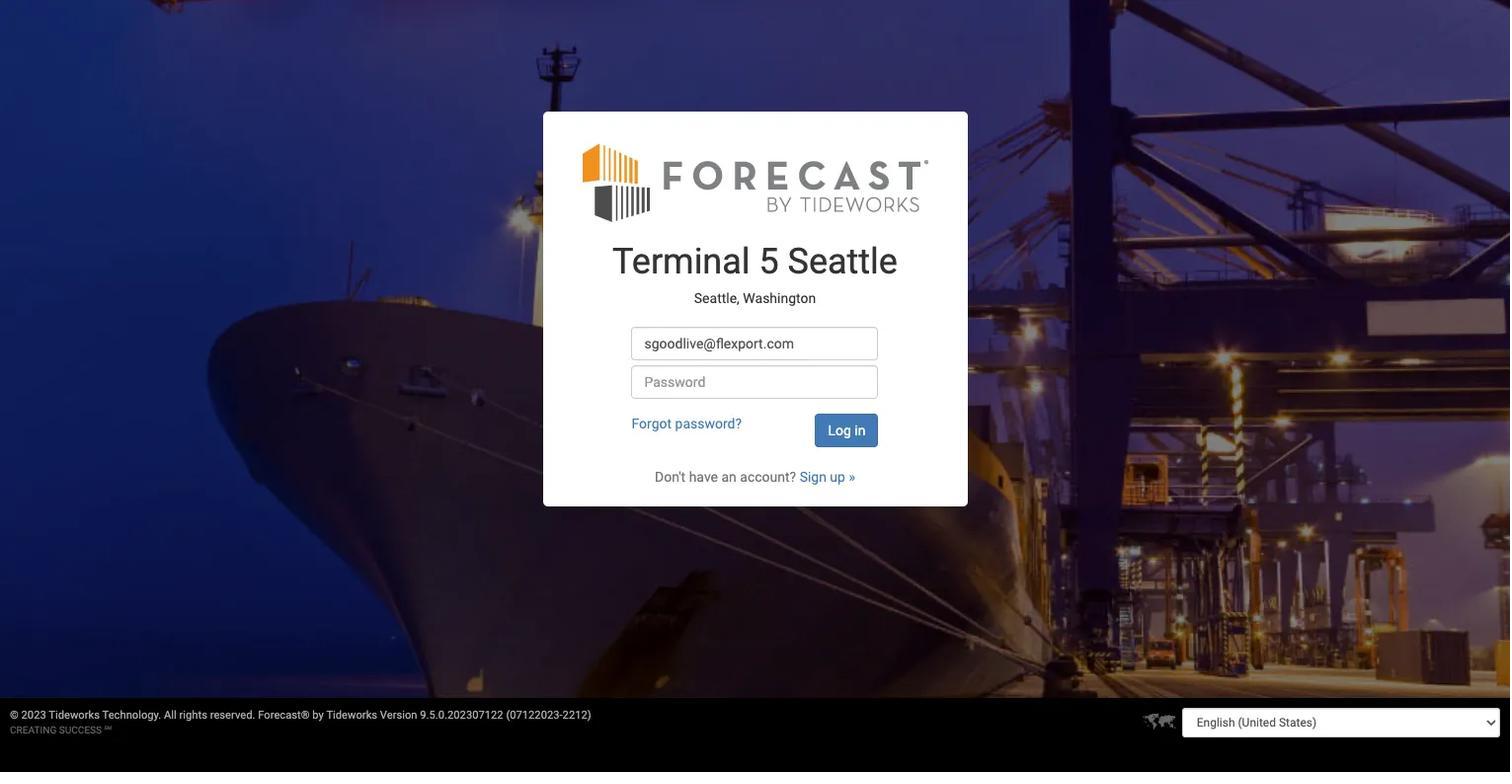 Task type: vqa. For each thing, say whether or not it's contained in the screenshot.
DO in STOP BARS Drivers are to STOP completely at ALL STOP BARS while at the Terminal. No exceptions !! Drivers must ALWAYS wait until the container has been placed on chassis AND the beam has released and cleared from the container before moving truck forward to exit the Crane Row. DO NOT open any containers for inspection while inside SSA Terminals. Drivers are not permitted to exit their truck at any time while in the container yard. For security reasons, video and photography at all SSA Terminals is prohibited.
no



Task type: describe. For each thing, give the bounding box(es) containing it.
terminal
[[613, 241, 750, 282]]

forgot password? link
[[632, 416, 742, 431]]

2023
[[21, 709, 46, 722]]

technology.
[[102, 709, 161, 722]]

9.5.0.202307122
[[420, 709, 503, 722]]

forecast®
[[258, 709, 310, 722]]

washington
[[743, 291, 816, 307]]

sign
[[800, 469, 827, 485]]

all
[[164, 709, 177, 722]]

©
[[10, 709, 19, 722]]

terminal 5 seattle seattle, washington
[[613, 241, 898, 307]]

log in button
[[815, 414, 879, 447]]

»
[[849, 469, 855, 485]]

seattle
[[788, 241, 898, 282]]

creating
[[10, 725, 57, 736]]

forgot password? log in
[[632, 416, 866, 438]]

2212)
[[563, 709, 591, 722]]

success
[[59, 725, 102, 736]]

version
[[380, 709, 417, 722]]

reserved.
[[210, 709, 255, 722]]

Email or username text field
[[632, 327, 879, 360]]

2 tideworks from the left
[[326, 709, 377, 722]]



Task type: locate. For each thing, give the bounding box(es) containing it.
password?
[[675, 416, 742, 431]]

by
[[312, 709, 324, 722]]

have
[[689, 469, 718, 485]]

an
[[722, 469, 737, 485]]

log
[[828, 423, 851, 438]]

Password password field
[[632, 365, 879, 399]]

seattle,
[[694, 291, 740, 307]]

forgot
[[632, 416, 672, 431]]

0 horizontal spatial tideworks
[[49, 709, 100, 722]]

tideworks right by
[[326, 709, 377, 722]]

forecast® by tideworks image
[[582, 141, 928, 223]]

don't
[[655, 469, 686, 485]]

℠
[[104, 725, 112, 736]]

in
[[855, 423, 866, 438]]

(07122023-
[[506, 709, 563, 722]]

tideworks up success
[[49, 709, 100, 722]]

1 tideworks from the left
[[49, 709, 100, 722]]

account?
[[740, 469, 796, 485]]

tideworks
[[49, 709, 100, 722], [326, 709, 377, 722]]

5
[[759, 241, 779, 282]]

1 horizontal spatial tideworks
[[326, 709, 377, 722]]

sign up » link
[[800, 469, 855, 485]]

up
[[830, 469, 846, 485]]

don't have an account? sign up »
[[655, 469, 855, 485]]

© 2023 tideworks technology. all rights reserved. forecast® by tideworks version 9.5.0.202307122 (07122023-2212) creating success ℠
[[10, 709, 591, 736]]

rights
[[179, 709, 207, 722]]



